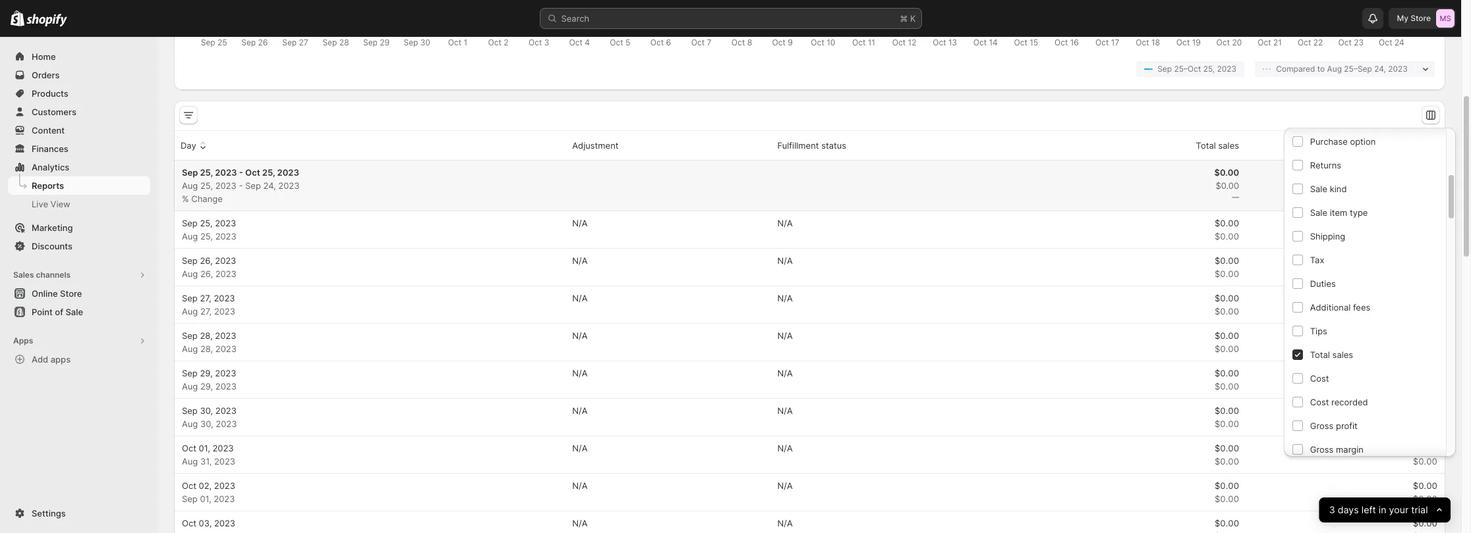 Task type: describe. For each thing, give the bounding box(es) containing it.
sep 25, 2023 - oct 25, 2023 aug 25, 2023 - sep 24, 2023 % change
[[182, 167, 300, 204]]

1 28, from the top
[[200, 331, 213, 341]]

reports
[[32, 181, 64, 191]]

oct inside the sep 25, 2023 - oct 25, 2023 aug 25, 2023 - sep 24, 2023 % change
[[245, 167, 260, 178]]

3 days left in your trial button
[[1320, 498, 1451, 523]]

orders
[[32, 70, 60, 80]]

customers
[[32, 107, 76, 117]]

total sales button
[[1181, 133, 1241, 158]]

02,
[[199, 481, 212, 492]]

analytics link
[[8, 158, 150, 177]]

left
[[1362, 505, 1376, 517]]

oct for oct 01, 2023 aug 31, 2023
[[182, 444, 196, 454]]

home
[[32, 51, 56, 62]]

oct for oct 03, 2023
[[182, 519, 196, 529]]

additional fees
[[1310, 303, 1371, 313]]

my store
[[1397, 13, 1431, 23]]

point of sale link
[[8, 303, 150, 322]]

aug for sep 28, 2023 aug 28, 2023
[[182, 344, 198, 355]]

total sales inside button
[[1196, 140, 1239, 151]]

%
[[182, 194, 189, 204]]

store for online store
[[60, 289, 82, 299]]

sales inside 'list box'
[[1333, 350, 1353, 361]]

option
[[1350, 136, 1376, 147]]

settings link
[[8, 505, 150, 523]]

content
[[32, 125, 65, 136]]

2 28, from the top
[[200, 344, 213, 355]]

k
[[910, 13, 916, 24]]

list box containing purchase option
[[1288, 0, 1442, 485]]

sep for sep 25, 2023 - oct 25, 2023 aug 25, 2023 - sep 24, 2023 % change
[[182, 167, 198, 178]]

cost recorded
[[1310, 398, 1368, 408]]

oct 02, 2023 sep 01, 2023
[[182, 481, 235, 505]]

add apps
[[32, 355, 71, 365]]

oct 03, 2023
[[182, 519, 235, 529]]

adjustment
[[572, 140, 619, 151]]

apps
[[13, 336, 33, 346]]

$0.00 $0.00 for sep 27, 2023 aug 27, 2023
[[1215, 293, 1239, 317]]

$0.00 $0.00 for sep 25, 2023 aug 25, 2023
[[1215, 218, 1239, 242]]

add apps button
[[8, 351, 150, 369]]

reports link
[[8, 177, 150, 195]]

products
[[32, 88, 68, 99]]

point of sale button
[[0, 303, 158, 322]]

profit
[[1336, 421, 1358, 432]]

purchase option
[[1310, 136, 1376, 147]]

1 vertical spatial discounts
[[32, 241, 73, 252]]

aug for oct 01, 2023 aug 31, 2023
[[182, 457, 198, 467]]

item
[[1330, 208, 1348, 218]]

sep for sep 25, 2023 aug 25, 2023
[[182, 218, 198, 229]]

adjustment button
[[570, 133, 634, 158]]

$0.00 $0.00 for oct 01, 2023 aug 31, 2023
[[1215, 444, 1239, 467]]

sep 27, 2023 aug 27, 2023
[[182, 293, 235, 317]]

cost for cost recorded
[[1310, 398, 1329, 408]]

1 30, from the top
[[200, 406, 213, 417]]

aug for sep 30, 2023 aug 30, 2023
[[182, 419, 198, 430]]

aug inside the sep 25, 2023 - oct 25, 2023 aug 25, 2023 - sep 24, 2023 % change
[[182, 181, 198, 191]]

sep 29, 2023 aug 29, 2023
[[182, 368, 237, 392]]

fulfillment status button
[[776, 133, 862, 158]]

25–sep
[[1344, 64, 1372, 74]]

oct 01, 2023 aug 31, 2023
[[182, 444, 235, 467]]

total sales inside 'list box'
[[1310, 350, 1353, 361]]

store for my store
[[1411, 13, 1431, 23]]

add
[[32, 355, 48, 365]]

online store
[[32, 289, 82, 299]]

sale item type
[[1310, 208, 1368, 218]]

kind
[[1330, 184, 1347, 194]]

home link
[[8, 47, 150, 66]]

sales channels button
[[8, 266, 150, 285]]

sep for sep 27, 2023 aug 27, 2023
[[182, 293, 198, 304]]

channels
[[36, 270, 71, 280]]

my store image
[[1436, 9, 1455, 28]]

01, inside oct 01, 2023 aug 31, 2023
[[199, 444, 210, 454]]

days
[[1338, 505, 1359, 517]]

your
[[1389, 505, 1409, 517]]

compared to aug 25–sep 24, 2023
[[1276, 64, 1408, 74]]

apps button
[[8, 332, 150, 351]]

no change image
[[1232, 192, 1239, 203]]

type
[[1350, 208, 1368, 218]]

returns
[[1310, 160, 1342, 171]]

sale inside button
[[66, 307, 83, 318]]

sep inside oct 02, 2023 sep 01, 2023
[[182, 494, 198, 505]]

purchase
[[1310, 136, 1348, 147]]

$0.00 $0.00 for sep 29, 2023 aug 29, 2023
[[1215, 368, 1239, 392]]

view
[[50, 199, 70, 210]]

cost for cost
[[1310, 374, 1329, 384]]

orders link
[[8, 66, 150, 84]]

in
[[1379, 505, 1387, 517]]

marketing link
[[8, 219, 150, 237]]

25–oct
[[1174, 64, 1201, 74]]

trial
[[1412, 505, 1428, 517]]

online store button
[[0, 285, 158, 303]]



Task type: vqa. For each thing, say whether or not it's contained in the screenshot.


Task type: locate. For each thing, give the bounding box(es) containing it.
3 days left in your trial
[[1330, 505, 1428, 517]]

1 horizontal spatial discounts
[[1396, 140, 1436, 151]]

fees
[[1353, 303, 1371, 313]]

$0.00 $0.00 for sep 30, 2023 aug 30, 2023
[[1215, 406, 1239, 430]]

sep inside the sep 27, 2023 aug 27, 2023
[[182, 293, 198, 304]]

aug up the sep 29, 2023 aug 29, 2023
[[182, 344, 198, 355]]

my
[[1397, 13, 1409, 23]]

1 vertical spatial store
[[60, 289, 82, 299]]

sale for sale kind
[[1310, 184, 1328, 194]]

28, down the sep 27, 2023 aug 27, 2023
[[200, 331, 213, 341]]

fulfillment status
[[778, 140, 846, 151]]

sep inside the sep 29, 2023 aug 29, 2023
[[182, 368, 198, 379]]

oct
[[245, 167, 260, 178], [182, 444, 196, 454], [182, 481, 196, 492], [182, 519, 196, 529]]

shopify image
[[11, 10, 25, 26]]

aug up oct 01, 2023 aug 31, 2023
[[182, 419, 198, 430]]

point
[[32, 307, 53, 318]]

tax
[[1310, 255, 1325, 266]]

1 26, from the top
[[200, 256, 213, 266]]

$0.00
[[1215, 167, 1239, 178], [1216, 181, 1239, 191], [1215, 218, 1239, 229], [1215, 231, 1239, 242], [1215, 256, 1239, 266], [1215, 269, 1239, 280], [1215, 293, 1239, 304], [1215, 307, 1239, 317], [1215, 331, 1239, 341], [1215, 344, 1239, 355], [1215, 368, 1239, 379], [1215, 382, 1239, 392], [1215, 406, 1239, 417], [1215, 419, 1239, 430], [1215, 444, 1239, 454], [1413, 444, 1438, 454], [1215, 457, 1239, 467], [1413, 457, 1438, 467], [1215, 481, 1239, 492], [1413, 481, 1438, 492], [1215, 494, 1239, 505], [1413, 494, 1438, 505], [1215, 519, 1239, 529], [1413, 519, 1438, 529]]

0 horizontal spatial discounts
[[32, 241, 73, 252]]

total
[[1196, 140, 1216, 151], [1310, 350, 1330, 361]]

gross left 'profit'
[[1310, 421, 1334, 432]]

total sales
[[1196, 140, 1239, 151], [1310, 350, 1353, 361]]

sales inside total sales button
[[1219, 140, 1239, 151]]

store right my at the right of page
[[1411, 13, 1431, 23]]

aug inside sep 30, 2023 aug 30, 2023
[[182, 419, 198, 430]]

total inside button
[[1196, 140, 1216, 151]]

point of sale
[[32, 307, 83, 318]]

aug inside the sep 29, 2023 aug 29, 2023
[[182, 382, 198, 392]]

aug inside 'sep 25, 2023 aug 25, 2023'
[[182, 231, 198, 242]]

cost up cost recorded at the right bottom
[[1310, 374, 1329, 384]]

content link
[[8, 121, 150, 140]]

products link
[[8, 84, 150, 103]]

25,
[[1203, 64, 1215, 74], [200, 167, 213, 178], [262, 167, 275, 178], [200, 181, 213, 191], [200, 218, 213, 229], [200, 231, 213, 242]]

0 vertical spatial store
[[1411, 13, 1431, 23]]

0 vertical spatial discounts
[[1396, 140, 1436, 151]]

0 horizontal spatial store
[[60, 289, 82, 299]]

sep for sep 28, 2023 aug 28, 2023
[[182, 331, 198, 341]]

discounts right option
[[1396, 140, 1436, 151]]

27, up sep 28, 2023 aug 28, 2023
[[200, 307, 212, 317]]

2 27, from the top
[[200, 307, 212, 317]]

1 vertical spatial total
[[1310, 350, 1330, 361]]

$0.00 $0.00 for sep 28, 2023 aug 28, 2023
[[1215, 331, 1239, 355]]

sales channels
[[13, 270, 71, 280]]

compared
[[1276, 64, 1315, 74]]

aug inside sep 28, 2023 aug 28, 2023
[[182, 344, 198, 355]]

sep
[[1158, 64, 1172, 74], [182, 167, 198, 178], [245, 181, 261, 191], [182, 218, 198, 229], [182, 256, 198, 266], [182, 293, 198, 304], [182, 331, 198, 341], [182, 368, 198, 379], [182, 406, 198, 417], [182, 494, 198, 505]]

live view link
[[8, 195, 150, 214]]

0 horizontal spatial sales
[[1219, 140, 1239, 151]]

31,
[[200, 457, 212, 467]]

aug for sep 29, 2023 aug 29, 2023
[[182, 382, 198, 392]]

gross profit
[[1310, 421, 1358, 432]]

sep 30, 2023 aug 30, 2023
[[182, 406, 237, 430]]

0 vertical spatial cost
[[1310, 374, 1329, 384]]

discounts link
[[8, 237, 150, 256]]

2 gross from the top
[[1310, 445, 1334, 456]]

-
[[239, 167, 243, 178], [239, 181, 243, 191]]

sep inside 'sep 25, 2023 aug 25, 2023'
[[182, 218, 198, 229]]

1 vertical spatial 30,
[[200, 419, 213, 430]]

0 vertical spatial sales
[[1219, 140, 1239, 151]]

sale right of
[[66, 307, 83, 318]]

26,
[[200, 256, 213, 266], [200, 269, 213, 280]]

gross down gross profit
[[1310, 445, 1334, 456]]

sep for sep 30, 2023 aug 30, 2023
[[182, 406, 198, 417]]

status
[[821, 140, 846, 151]]

1 - from the top
[[239, 167, 243, 178]]

⌘ k
[[900, 13, 916, 24]]

sep 25, 2023 aug 25, 2023
[[182, 218, 237, 242]]

0 vertical spatial total
[[1196, 140, 1216, 151]]

1 horizontal spatial total sales
[[1310, 350, 1353, 361]]

27,
[[200, 293, 211, 304], [200, 307, 212, 317]]

03,
[[199, 519, 212, 529]]

30,
[[200, 406, 213, 417], [200, 419, 213, 430]]

to
[[1318, 64, 1325, 74]]

total sales up no change image
[[1196, 140, 1239, 151]]

recorded
[[1332, 398, 1368, 408]]

aug for sep 25, 2023 aug 25, 2023
[[182, 231, 198, 242]]

aug inside the sep 27, 2023 aug 27, 2023
[[182, 307, 198, 317]]

0 horizontal spatial total sales
[[1196, 140, 1239, 151]]

sale left item
[[1310, 208, 1328, 218]]

1 vertical spatial -
[[239, 181, 243, 191]]

2 29, from the top
[[200, 382, 213, 392]]

26, down 'sep 25, 2023 aug 25, 2023'
[[200, 256, 213, 266]]

1 horizontal spatial sales
[[1333, 350, 1353, 361]]

sep 25–oct 25, 2023
[[1158, 64, 1237, 74]]

gross for gross profit
[[1310, 421, 1334, 432]]

store up point of sale button
[[60, 289, 82, 299]]

analytics
[[32, 162, 69, 173]]

margin
[[1336, 445, 1364, 456]]

sales down additional fees
[[1333, 350, 1353, 361]]

$0.00 $0.00
[[1215, 218, 1239, 242], [1215, 256, 1239, 280], [1215, 293, 1239, 317], [1215, 331, 1239, 355], [1215, 368, 1239, 392], [1215, 406, 1239, 430], [1215, 444, 1239, 467], [1413, 444, 1438, 467], [1215, 481, 1239, 505], [1413, 481, 1438, 505]]

1 vertical spatial 26,
[[200, 269, 213, 280]]

sep 26, 2023 aug 26, 2023
[[182, 256, 237, 280]]

cost up gross profit
[[1310, 398, 1329, 408]]

0 vertical spatial 28,
[[200, 331, 213, 341]]

aug right the to
[[1327, 64, 1342, 74]]

gross margin
[[1310, 445, 1364, 456]]

marketing
[[32, 223, 73, 233]]

oct inside oct 01, 2023 aug 31, 2023
[[182, 444, 196, 454]]

total inside 'list box'
[[1310, 350, 1330, 361]]

additional
[[1310, 303, 1351, 313]]

01, down 02,
[[200, 494, 211, 505]]

0 vertical spatial 30,
[[200, 406, 213, 417]]

1 horizontal spatial 24,
[[1375, 64, 1386, 74]]

total sales down "tips"
[[1310, 350, 1353, 361]]

sale kind
[[1310, 184, 1347, 194]]

sale left "kind"
[[1310, 184, 1328, 194]]

0 vertical spatial sale
[[1310, 184, 1328, 194]]

sep inside sep 26, 2023 aug 26, 2023
[[182, 256, 198, 266]]

⌘
[[900, 13, 908, 24]]

cost
[[1310, 374, 1329, 384], [1310, 398, 1329, 408]]

27, down sep 26, 2023 aug 26, 2023
[[200, 293, 211, 304]]

settings
[[32, 509, 66, 519]]

n/a
[[572, 218, 588, 229], [778, 218, 793, 229], [572, 256, 588, 266], [778, 256, 793, 266], [572, 293, 588, 304], [778, 293, 793, 304], [572, 331, 588, 341], [778, 331, 793, 341], [572, 368, 588, 379], [778, 368, 793, 379], [572, 406, 588, 417], [778, 406, 793, 417], [572, 444, 588, 454], [778, 444, 793, 454], [572, 481, 588, 492], [778, 481, 793, 492], [572, 519, 588, 529], [778, 519, 793, 529]]

aug up sep 28, 2023 aug 28, 2023
[[182, 307, 198, 317]]

30, down the sep 29, 2023 aug 29, 2023
[[200, 406, 213, 417]]

customers link
[[8, 103, 150, 121]]

apps
[[51, 355, 71, 365]]

search
[[561, 13, 589, 24]]

1 vertical spatial gross
[[1310, 445, 1334, 456]]

day button
[[179, 133, 211, 158]]

oct for oct 02, 2023 sep 01, 2023
[[182, 481, 196, 492]]

store inside button
[[60, 289, 82, 299]]

1 vertical spatial 27,
[[200, 307, 212, 317]]

live view
[[32, 199, 70, 210]]

aug inside oct 01, 2023 aug 31, 2023
[[182, 457, 198, 467]]

2 26, from the top
[[200, 269, 213, 280]]

0 horizontal spatial 24,
[[263, 181, 276, 191]]

1 vertical spatial 01,
[[200, 494, 211, 505]]

1 vertical spatial sales
[[1333, 350, 1353, 361]]

0 vertical spatial 24,
[[1375, 64, 1386, 74]]

sep inside sep 28, 2023 aug 28, 2023
[[182, 331, 198, 341]]

28, up the sep 29, 2023 aug 29, 2023
[[200, 344, 213, 355]]

sale for sale item type
[[1310, 208, 1328, 218]]

0 vertical spatial total sales
[[1196, 140, 1239, 151]]

sales up no change image
[[1219, 140, 1239, 151]]

0 vertical spatial -
[[239, 167, 243, 178]]

live
[[32, 199, 48, 210]]

1 vertical spatial sale
[[1310, 208, 1328, 218]]

1 vertical spatial cost
[[1310, 398, 1329, 408]]

shopify image
[[27, 14, 67, 27]]

aug for sep 26, 2023 aug 26, 2023
[[182, 269, 198, 280]]

01, up 31,
[[199, 444, 210, 454]]

$0.00 $0.00 for oct 02, 2023 sep 01, 2023
[[1215, 481, 1239, 505]]

29, down sep 28, 2023 aug 28, 2023
[[200, 368, 213, 379]]

1 27, from the top
[[200, 293, 211, 304]]

1 vertical spatial 28,
[[200, 344, 213, 355]]

aug for sep 27, 2023 aug 27, 2023
[[182, 307, 198, 317]]

26, up the sep 27, 2023 aug 27, 2023
[[200, 269, 213, 280]]

of
[[55, 307, 63, 318]]

sep inside sep 30, 2023 aug 30, 2023
[[182, 406, 198, 417]]

sales
[[13, 270, 34, 280]]

sep for sep 29, 2023 aug 29, 2023
[[182, 368, 198, 379]]

1 vertical spatial total sales
[[1310, 350, 1353, 361]]

0 horizontal spatial total
[[1196, 140, 1216, 151]]

aug left 31,
[[182, 457, 198, 467]]

0 vertical spatial 27,
[[200, 293, 211, 304]]

2 vertical spatial sale
[[66, 307, 83, 318]]

store
[[1411, 13, 1431, 23], [60, 289, 82, 299]]

2 - from the top
[[239, 181, 243, 191]]

1 horizontal spatial total
[[1310, 350, 1330, 361]]

discounts button
[[1381, 133, 1438, 158]]

01, inside oct 02, 2023 sep 01, 2023
[[200, 494, 211, 505]]

2 30, from the top
[[200, 419, 213, 430]]

discounts inside button
[[1396, 140, 1436, 151]]

gross for gross margin
[[1310, 445, 1334, 456]]

28,
[[200, 331, 213, 341], [200, 344, 213, 355]]

30, up oct 01, 2023 aug 31, 2023
[[200, 419, 213, 430]]

01,
[[199, 444, 210, 454], [200, 494, 211, 505]]

29,
[[200, 368, 213, 379], [200, 382, 213, 392]]

duties
[[1310, 279, 1336, 289]]

aug up % in the left top of the page
[[182, 181, 198, 191]]

change
[[191, 194, 223, 204]]

sep for sep 26, 2023 aug 26, 2023
[[182, 256, 198, 266]]

0 vertical spatial gross
[[1310, 421, 1334, 432]]

1 gross from the top
[[1310, 421, 1334, 432]]

shipping
[[1310, 231, 1346, 242]]

24, inside the sep 25, 2023 - oct 25, 2023 aug 25, 2023 - sep 24, 2023 % change
[[263, 181, 276, 191]]

29, up sep 30, 2023 aug 30, 2023
[[200, 382, 213, 392]]

1 29, from the top
[[200, 368, 213, 379]]

aug inside sep 26, 2023 aug 26, 2023
[[182, 269, 198, 280]]

oct inside oct 02, 2023 sep 01, 2023
[[182, 481, 196, 492]]

fulfillment
[[778, 140, 819, 151]]

finances
[[32, 144, 68, 154]]

0 vertical spatial 01,
[[199, 444, 210, 454]]

$0.00 $0.00 for sep 26, 2023 aug 26, 2023
[[1215, 256, 1239, 280]]

list box
[[1288, 0, 1442, 485]]

online
[[32, 289, 58, 299]]

finances link
[[8, 140, 150, 158]]

aug up sep 26, 2023 aug 26, 2023
[[182, 231, 198, 242]]

3
[[1330, 505, 1336, 517]]

aug up the sep 27, 2023 aug 27, 2023
[[182, 269, 198, 280]]

1 horizontal spatial store
[[1411, 13, 1431, 23]]

2 cost from the top
[[1310, 398, 1329, 408]]

0 vertical spatial 29,
[[200, 368, 213, 379]]

discounts down marketing
[[32, 241, 73, 252]]

1 vertical spatial 29,
[[200, 382, 213, 392]]

1 cost from the top
[[1310, 374, 1329, 384]]

0 vertical spatial 26,
[[200, 256, 213, 266]]

1 vertical spatial 24,
[[263, 181, 276, 191]]

aug up sep 30, 2023 aug 30, 2023
[[182, 382, 198, 392]]

sep for sep 25–oct 25, 2023
[[1158, 64, 1172, 74]]



